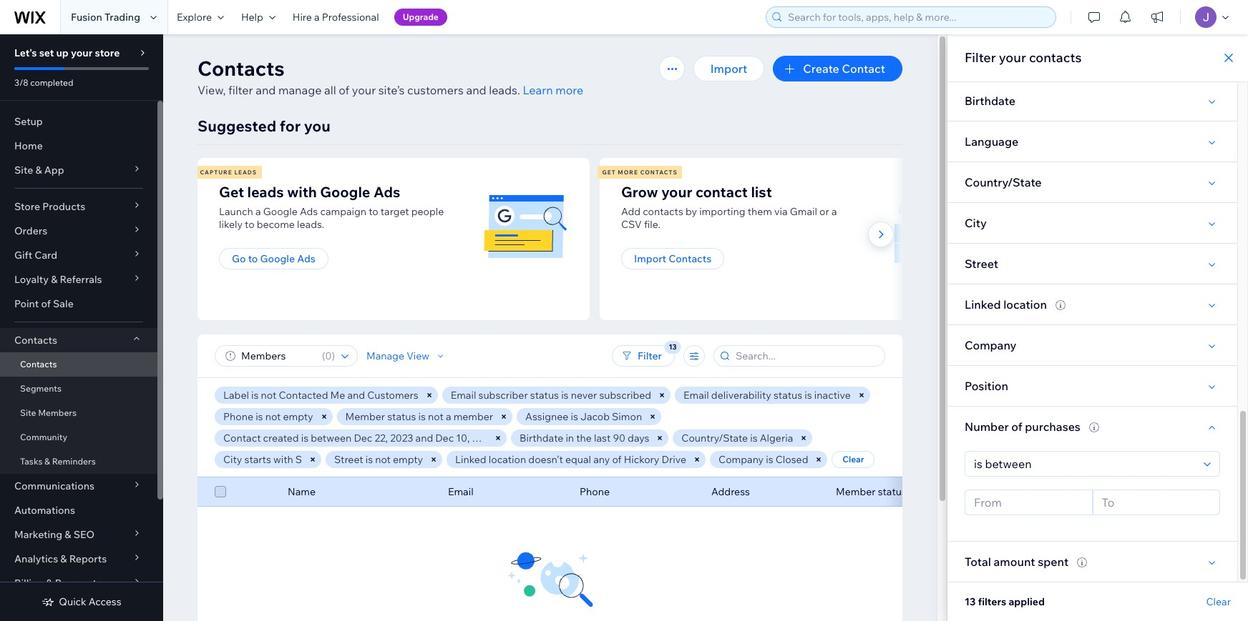 Task type: describe. For each thing, give the bounding box(es) containing it.
linked for linked location doesn't equal any of hickory drive
[[455, 454, 486, 467]]

0 vertical spatial ads
[[374, 183, 400, 201]]

never
[[571, 389, 597, 402]]

1 vertical spatial google
[[263, 205, 298, 218]]

contact created is between dec 22, 2023 and dec 10, 2023
[[223, 432, 495, 445]]

filter
[[228, 83, 253, 97]]

billing
[[14, 578, 44, 590]]

street for street is not empty
[[334, 454, 363, 467]]

label
[[223, 389, 249, 402]]

drive
[[662, 454, 686, 467]]

email down 10,
[[448, 486, 474, 499]]

go to google ads
[[232, 253, 316, 266]]

address
[[711, 486, 750, 499]]

segments link
[[0, 377, 157, 401]]

orders button
[[0, 219, 157, 243]]

a right hire
[[314, 11, 320, 24]]

2 dec from the left
[[435, 432, 454, 445]]

not left member
[[428, 411, 444, 424]]

quick
[[59, 596, 86, 609]]

go
[[232, 253, 246, 266]]

create contact button
[[773, 56, 902, 82]]

label is not contacted me and customers
[[223, 389, 418, 402]]

location for linked location doesn't equal any of hickory drive
[[489, 454, 526, 467]]

leads
[[247, 183, 284, 201]]

point of sale link
[[0, 292, 157, 316]]

company is closed
[[719, 454, 808, 467]]

algeria
[[760, 432, 793, 445]]

campaign
[[320, 205, 366, 218]]

purchases
[[1025, 420, 1081, 434]]

leads
[[234, 169, 257, 176]]

quick access button
[[42, 596, 121, 609]]

member for member status is not a member
[[345, 411, 385, 424]]

file.
[[644, 218, 661, 231]]

to left target
[[369, 205, 378, 218]]

point of sale
[[14, 298, 74, 311]]

contacted
[[279, 389, 328, 402]]

& for loyalty
[[51, 273, 58, 286]]

capture
[[200, 169, 232, 176]]

point
[[14, 298, 39, 311]]

total amount spent
[[965, 555, 1069, 570]]

fusion trading
[[71, 11, 140, 24]]

linked for linked location
[[965, 298, 1001, 312]]

or
[[820, 205, 829, 218]]

deliverability
[[711, 389, 771, 402]]

a inside get leads with google ads launch a google ads campaign to target people likely to become leads.
[[255, 205, 261, 218]]

store
[[95, 47, 120, 59]]

contacts inside button
[[669, 253, 712, 266]]

customers
[[367, 389, 418, 402]]

is left closed
[[766, 454, 773, 467]]

more
[[618, 169, 638, 176]]

contacts inside dropdown button
[[14, 334, 57, 347]]

manage view button
[[366, 350, 447, 363]]

& for analytics
[[60, 553, 67, 566]]

10,
[[456, 432, 470, 445]]

contacts button
[[0, 328, 157, 353]]

google inside button
[[260, 253, 295, 266]]

is down customers
[[418, 411, 426, 424]]

is right label
[[251, 389, 259, 402]]

city for city starts with s
[[223, 454, 242, 467]]

inactive
[[814, 389, 851, 402]]

card
[[35, 249, 57, 262]]

is left the never
[[561, 389, 569, 402]]

with for google
[[287, 183, 317, 201]]

& for tasks
[[44, 457, 50, 467]]

manage view
[[366, 350, 429, 363]]

create
[[803, 62, 839, 76]]

site's
[[378, 83, 405, 97]]

empty for street is not empty
[[393, 454, 423, 467]]

1 vertical spatial ads
[[300, 205, 318, 218]]

phone for phone is not empty
[[223, 411, 253, 424]]

leads. inside get leads with google ads launch a google ads campaign to target people likely to become leads.
[[297, 218, 324, 231]]

view
[[407, 350, 429, 363]]

between
[[311, 432, 352, 445]]

email for email deliverability status is inactive
[[684, 389, 709, 402]]

referrals
[[60, 273, 102, 286]]

a left member
[[446, 411, 451, 424]]

trading
[[104, 11, 140, 24]]

& for marketing
[[65, 529, 71, 542]]

member
[[453, 411, 493, 424]]

linked location doesn't equal any of hickory drive
[[455, 454, 686, 467]]

analytics & reports button
[[0, 547, 157, 572]]

automations link
[[0, 499, 157, 523]]

is up s
[[301, 432, 309, 445]]

go to google ads button
[[219, 248, 328, 270]]

2 2023 from the left
[[472, 432, 495, 445]]

and right "filter"
[[256, 83, 276, 97]]

home link
[[0, 134, 157, 158]]

learn more button
[[523, 82, 583, 99]]

analytics
[[14, 553, 58, 566]]

gmail
[[790, 205, 817, 218]]

you
[[304, 117, 331, 135]]

app
[[44, 164, 64, 177]]

doesn't
[[528, 454, 563, 467]]

phone for phone
[[580, 486, 610, 499]]

ads inside button
[[297, 253, 316, 266]]

marketing
[[14, 529, 62, 542]]

contacts inside contacts view, filter and manage all of your site's customers and leads. learn more
[[198, 56, 285, 81]]

From number field
[[970, 491, 1087, 515]]

to right likely
[[245, 218, 254, 231]]

Search for tools, apps, help & more... field
[[784, 7, 1051, 27]]

& for site
[[35, 164, 42, 177]]

1 horizontal spatial contacts
[[1029, 49, 1082, 66]]

analytics & reports
[[14, 553, 107, 566]]

0
[[325, 350, 332, 363]]

1 vertical spatial clear
[[1206, 596, 1231, 609]]

contacts
[[640, 169, 678, 176]]

subscriber
[[478, 389, 528, 402]]

1 2023 from the left
[[390, 432, 413, 445]]

and down member status is not a member
[[415, 432, 433, 445]]

subscribed
[[599, 389, 651, 402]]

contacts inside "link"
[[20, 359, 57, 370]]

target
[[381, 205, 409, 218]]

Select an option field
[[970, 452, 1199, 477]]

list containing get leads with google ads
[[195, 158, 998, 321]]

)
[[332, 350, 335, 363]]

view,
[[198, 83, 226, 97]]

member status is not a member
[[345, 411, 493, 424]]

store
[[14, 200, 40, 213]]

gift card
[[14, 249, 57, 262]]

import for import contacts
[[634, 253, 666, 266]]

not for phone is not empty
[[265, 411, 281, 424]]

suggested
[[198, 117, 276, 135]]

and right me
[[347, 389, 365, 402]]

home
[[14, 140, 43, 152]]

your inside sidebar element
[[71, 47, 93, 59]]

country/state for country/state
[[965, 175, 1042, 190]]

your inside 'grow your contact list add contacts by importing them via gmail or a csv file.'
[[661, 183, 692, 201]]

13 filters applied
[[965, 596, 1045, 609]]

location for linked location
[[1003, 298, 1047, 312]]

birthdate for birthdate
[[965, 94, 1016, 108]]

all
[[324, 83, 336, 97]]

marketing & seo
[[14, 529, 95, 542]]

amount
[[994, 555, 1035, 570]]

site & app
[[14, 164, 64, 177]]



Task type: vqa. For each thing, say whether or not it's contained in the screenshot.
the bottom '1'
no



Task type: locate. For each thing, give the bounding box(es) containing it.
0 vertical spatial street
[[965, 257, 998, 271]]

2 vertical spatial google
[[260, 253, 295, 266]]

1 vertical spatial company
[[719, 454, 764, 467]]

site inside site & app 'dropdown button'
[[14, 164, 33, 177]]

company down country/state is algeria
[[719, 454, 764, 467]]

1 horizontal spatial location
[[1003, 298, 1047, 312]]

get
[[219, 183, 244, 201]]

a right or
[[832, 205, 837, 218]]

birthdate for birthdate in the last 90 days
[[520, 432, 563, 445]]

1 horizontal spatial birthdate
[[965, 94, 1016, 108]]

0 horizontal spatial dec
[[354, 432, 372, 445]]

total
[[965, 555, 991, 570]]

0 vertical spatial country/state
[[965, 175, 1042, 190]]

of right number
[[1011, 420, 1022, 434]]

0 vertical spatial contacts
[[1029, 49, 1082, 66]]

contact inside button
[[842, 62, 885, 76]]

list
[[751, 183, 772, 201]]

let's set up your store
[[14, 47, 120, 59]]

grow your contact list add contacts by importing them via gmail or a csv file.
[[621, 183, 837, 231]]

2023 right 10,
[[472, 432, 495, 445]]

Unsaved view field
[[237, 346, 318, 366]]

with left s
[[273, 454, 293, 467]]

birthdate up 'language'
[[965, 94, 1016, 108]]

filter for filter
[[638, 350, 662, 363]]

starts
[[244, 454, 271, 467]]

people
[[411, 205, 444, 218]]

1 vertical spatial with
[[273, 454, 293, 467]]

0 vertical spatial clear button
[[832, 452, 875, 469]]

1 horizontal spatial dec
[[435, 432, 454, 445]]

0 horizontal spatial leads.
[[297, 218, 324, 231]]

None checkbox
[[215, 484, 226, 501]]

1 horizontal spatial phone
[[580, 486, 610, 499]]

1 vertical spatial linked
[[455, 454, 486, 467]]

0 horizontal spatial clear button
[[832, 452, 875, 469]]

payments
[[55, 578, 102, 590]]

spent
[[1038, 555, 1069, 570]]

& inside marketing & seo popup button
[[65, 529, 71, 542]]

1 vertical spatial member
[[836, 486, 876, 499]]

Search... field
[[731, 346, 880, 366]]

0 horizontal spatial import
[[634, 253, 666, 266]]

site for site & app
[[14, 164, 33, 177]]

0 horizontal spatial phone
[[223, 411, 253, 424]]

(
[[322, 350, 325, 363]]

company for company
[[965, 339, 1017, 353]]

is left inactive
[[805, 389, 812, 402]]

google down leads
[[263, 205, 298, 218]]

1 vertical spatial site
[[20, 408, 36, 419]]

1 vertical spatial phone
[[580, 486, 610, 499]]

store products button
[[0, 195, 157, 219]]

upgrade
[[403, 11, 439, 22]]

ads down get leads with google ads launch a google ads campaign to target people likely to become leads.
[[297, 253, 316, 266]]

location
[[1003, 298, 1047, 312], [489, 454, 526, 467]]

0 vertical spatial location
[[1003, 298, 1047, 312]]

1 vertical spatial filter
[[638, 350, 662, 363]]

0 vertical spatial contact
[[842, 62, 885, 76]]

0 horizontal spatial empty
[[283, 411, 313, 424]]

contacts up segments
[[20, 359, 57, 370]]

create contact
[[803, 62, 885, 76]]

a down leads
[[255, 205, 261, 218]]

leads.
[[489, 83, 520, 97], [297, 218, 324, 231]]

communications button
[[0, 474, 157, 499]]

& inside tasks & reminders link
[[44, 457, 50, 467]]

To number field
[[1098, 491, 1215, 515]]

1 horizontal spatial import
[[711, 62, 747, 76]]

3/8
[[14, 77, 28, 88]]

country/state up the "drive"
[[682, 432, 748, 445]]

reports
[[69, 553, 107, 566]]

filter for filter your contacts
[[965, 49, 996, 66]]

1 vertical spatial location
[[489, 454, 526, 467]]

&
[[35, 164, 42, 177], [51, 273, 58, 286], [44, 457, 50, 467], [65, 529, 71, 542], [60, 553, 67, 566], [46, 578, 53, 590]]

set
[[39, 47, 54, 59]]

phone down the any
[[580, 486, 610, 499]]

0 vertical spatial phone
[[223, 411, 253, 424]]

0 horizontal spatial member
[[345, 411, 385, 424]]

with for s
[[273, 454, 293, 467]]

1 horizontal spatial filter
[[965, 49, 996, 66]]

company for company is closed
[[719, 454, 764, 467]]

your inside contacts view, filter and manage all of your site's customers and leads. learn more
[[352, 83, 376, 97]]

& inside the billing & payments 'popup button'
[[46, 578, 53, 590]]

help button
[[233, 0, 284, 34]]

empty down member status is not a member
[[393, 454, 423, 467]]

& left reports
[[60, 553, 67, 566]]

1 vertical spatial contacts
[[643, 205, 683, 218]]

1 vertical spatial birthdate
[[520, 432, 563, 445]]

birthdate in the last 90 days
[[520, 432, 649, 445]]

with inside get leads with google ads launch a google ads campaign to target people likely to become leads.
[[287, 183, 317, 201]]

0 vertical spatial google
[[320, 183, 370, 201]]

& right tasks
[[44, 457, 50, 467]]

gift card button
[[0, 243, 157, 268]]

hire a professional
[[293, 11, 379, 24]]

0 vertical spatial linked
[[965, 298, 1001, 312]]

applied
[[1009, 596, 1045, 609]]

2 vertical spatial ads
[[297, 253, 316, 266]]

site down home
[[14, 164, 33, 177]]

1 horizontal spatial 2023
[[472, 432, 495, 445]]

1 vertical spatial street
[[334, 454, 363, 467]]

site & app button
[[0, 158, 157, 182]]

contacts inside 'grow your contact list add contacts by importing them via gmail or a csv file.'
[[643, 205, 683, 218]]

linked
[[965, 298, 1001, 312], [455, 454, 486, 467]]

tasks & reminders
[[20, 457, 96, 467]]

birthdate
[[965, 94, 1016, 108], [520, 432, 563, 445]]

1 horizontal spatial linked
[[965, 298, 1001, 312]]

contact
[[842, 62, 885, 76], [223, 432, 261, 445]]

0 vertical spatial birthdate
[[965, 94, 1016, 108]]

email up member
[[451, 389, 476, 402]]

empty down contacted
[[283, 411, 313, 424]]

phone is not empty
[[223, 411, 313, 424]]

2023
[[390, 432, 413, 445], [472, 432, 495, 445]]

fusion
[[71, 11, 102, 24]]

sidebar element
[[0, 34, 163, 622]]

up
[[56, 47, 69, 59]]

leads. left learn
[[489, 83, 520, 97]]

filter button
[[612, 346, 675, 367]]

1 horizontal spatial contact
[[842, 62, 885, 76]]

0 vertical spatial company
[[965, 339, 1017, 353]]

13
[[965, 596, 976, 609]]

& inside loyalty & referrals dropdown button
[[51, 273, 58, 286]]

and
[[256, 83, 276, 97], [466, 83, 486, 97], [347, 389, 365, 402], [415, 432, 433, 445]]

site for site members
[[20, 408, 36, 419]]

tasks
[[20, 457, 43, 467]]

dec left the 22,
[[354, 432, 372, 445]]

name
[[288, 486, 316, 499]]

ads up target
[[374, 183, 400, 201]]

contacts link
[[0, 353, 157, 377]]

empty for phone is not empty
[[283, 411, 313, 424]]

0 horizontal spatial city
[[223, 454, 242, 467]]

0 horizontal spatial location
[[489, 454, 526, 467]]

language
[[965, 135, 1019, 149]]

& left app
[[35, 164, 42, 177]]

automations
[[14, 505, 75, 517]]

contact right create
[[842, 62, 885, 76]]

contacts down point of sale
[[14, 334, 57, 347]]

1 vertical spatial empty
[[393, 454, 423, 467]]

email subscriber status is never subscribed
[[451, 389, 651, 402]]

2023 right the 22,
[[390, 432, 413, 445]]

of left sale on the top left of the page
[[41, 298, 51, 311]]

site members
[[20, 408, 77, 419]]

of inside contacts view, filter and manage all of your site's customers and leads. learn more
[[339, 83, 349, 97]]

0 horizontal spatial linked
[[455, 454, 486, 467]]

hire a professional link
[[284, 0, 388, 34]]

via
[[774, 205, 788, 218]]

1 horizontal spatial member
[[836, 486, 876, 499]]

dec left 10,
[[435, 432, 454, 445]]

with right leads
[[287, 183, 317, 201]]

segments
[[20, 384, 62, 394]]

0 horizontal spatial company
[[719, 454, 764, 467]]

let's
[[14, 47, 37, 59]]

contacts down by
[[669, 253, 712, 266]]

member for member status
[[836, 486, 876, 499]]

of right the any
[[612, 454, 622, 467]]

phone
[[223, 411, 253, 424], [580, 486, 610, 499]]

contact up starts
[[223, 432, 261, 445]]

1 vertical spatial country/state
[[682, 432, 748, 445]]

list
[[195, 158, 998, 321]]

email left deliverability
[[684, 389, 709, 402]]

1 dec from the left
[[354, 432, 372, 445]]

company up position
[[965, 339, 1017, 353]]

quick access
[[59, 596, 121, 609]]

is left algeria
[[750, 432, 758, 445]]

and right customers
[[466, 83, 486, 97]]

of right "all"
[[339, 83, 349, 97]]

ads left campaign
[[300, 205, 318, 218]]

number
[[965, 420, 1009, 434]]

1 vertical spatial city
[[223, 454, 242, 467]]

& inside analytics & reports dropdown button
[[60, 553, 67, 566]]

company
[[965, 339, 1017, 353], [719, 454, 764, 467]]

1 horizontal spatial city
[[965, 216, 987, 230]]

by
[[686, 205, 697, 218]]

clear
[[843, 454, 864, 465], [1206, 596, 1231, 609]]

& right billing
[[46, 578, 53, 590]]

& right 'loyalty'
[[51, 273, 58, 286]]

birthdate up doesn't
[[520, 432, 563, 445]]

0 vertical spatial with
[[287, 183, 317, 201]]

0 vertical spatial site
[[14, 164, 33, 177]]

customers
[[407, 83, 464, 97]]

0 horizontal spatial street
[[334, 454, 363, 467]]

1 horizontal spatial company
[[965, 339, 1017, 353]]

loyalty
[[14, 273, 49, 286]]

is
[[251, 389, 259, 402], [561, 389, 569, 402], [805, 389, 812, 402], [256, 411, 263, 424], [418, 411, 426, 424], [571, 411, 578, 424], [301, 432, 309, 445], [750, 432, 758, 445], [365, 454, 373, 467], [766, 454, 773, 467]]

site inside site members link
[[20, 408, 36, 419]]

0 horizontal spatial contacts
[[643, 205, 683, 218]]

to inside button
[[248, 253, 258, 266]]

google
[[320, 183, 370, 201], [263, 205, 298, 218], [260, 253, 295, 266]]

not up phone is not empty on the left of page
[[261, 389, 276, 402]]

0 vertical spatial leads.
[[489, 83, 520, 97]]

1 horizontal spatial country/state
[[965, 175, 1042, 190]]

0 vertical spatial empty
[[283, 411, 313, 424]]

1 vertical spatial leads.
[[297, 218, 324, 231]]

google up campaign
[[320, 183, 370, 201]]

0 vertical spatial clear
[[843, 454, 864, 465]]

country/state down 'language'
[[965, 175, 1042, 190]]

country/state is algeria
[[682, 432, 793, 445]]

to right go
[[248, 253, 258, 266]]

is up starts
[[256, 411, 263, 424]]

empty
[[283, 411, 313, 424], [393, 454, 423, 467]]

0 horizontal spatial birthdate
[[520, 432, 563, 445]]

not up created
[[265, 411, 281, 424]]

1 vertical spatial contact
[[223, 432, 261, 445]]

0 horizontal spatial country/state
[[682, 432, 748, 445]]

0 vertical spatial filter
[[965, 49, 996, 66]]

filter inside button
[[638, 350, 662, 363]]

importing
[[699, 205, 745, 218]]

0 horizontal spatial contact
[[223, 432, 261, 445]]

city for city
[[965, 216, 987, 230]]

google down become
[[260, 253, 295, 266]]

likely
[[219, 218, 243, 231]]

1 vertical spatial clear button
[[1206, 596, 1231, 609]]

0 horizontal spatial clear
[[843, 454, 864, 465]]

orders
[[14, 225, 47, 238]]

not for label is not contacted me and customers
[[261, 389, 276, 402]]

0 vertical spatial city
[[965, 216, 987, 230]]

site down segments
[[20, 408, 36, 419]]

0 horizontal spatial 2023
[[390, 432, 413, 445]]

become
[[257, 218, 295, 231]]

import inside list
[[634, 253, 666, 266]]

created
[[263, 432, 299, 445]]

1 horizontal spatial clear button
[[1206, 596, 1231, 609]]

import button
[[693, 56, 765, 82]]

street down "contact created is between dec 22, 2023 and dec 10, 2023"
[[334, 454, 363, 467]]

email for email subscriber status is never subscribed
[[451, 389, 476, 402]]

1 horizontal spatial street
[[965, 257, 998, 271]]

professional
[[322, 11, 379, 24]]

& for billing
[[46, 578, 53, 590]]

sale
[[53, 298, 74, 311]]

1 vertical spatial import
[[634, 253, 666, 266]]

leads. inside contacts view, filter and manage all of your site's customers and leads. learn more
[[489, 83, 520, 97]]

billing & payments button
[[0, 572, 157, 596]]

assignee is jacob simon
[[525, 411, 642, 424]]

street for street
[[965, 257, 998, 271]]

contacts
[[198, 56, 285, 81], [669, 253, 712, 266], [14, 334, 57, 347], [20, 359, 57, 370]]

seo
[[73, 529, 95, 542]]

me
[[330, 389, 345, 402]]

& left seo
[[65, 529, 71, 542]]

is down "contact created is between dec 22, 2023 and dec 10, 2023"
[[365, 454, 373, 467]]

1 horizontal spatial leads.
[[489, 83, 520, 97]]

of inside sidebar element
[[41, 298, 51, 311]]

not for street is not empty
[[375, 454, 391, 467]]

is left the jacob
[[571, 411, 578, 424]]

street
[[965, 257, 998, 271], [334, 454, 363, 467]]

not down the 22,
[[375, 454, 391, 467]]

a inside 'grow your contact list add contacts by importing them via gmail or a csv file.'
[[832, 205, 837, 218]]

setup link
[[0, 109, 157, 134]]

street up linked location
[[965, 257, 998, 271]]

0 vertical spatial member
[[345, 411, 385, 424]]

clear button
[[832, 452, 875, 469], [1206, 596, 1231, 609]]

last
[[594, 432, 611, 445]]

0 vertical spatial import
[[711, 62, 747, 76]]

in
[[566, 432, 574, 445]]

0 horizontal spatial filter
[[638, 350, 662, 363]]

country/state for country/state is algeria
[[682, 432, 748, 445]]

phone down label
[[223, 411, 253, 424]]

leads. right become
[[297, 218, 324, 231]]

1 horizontal spatial clear
[[1206, 596, 1231, 609]]

import for import
[[711, 62, 747, 76]]

country/state
[[965, 175, 1042, 190], [682, 432, 748, 445]]

1 horizontal spatial empty
[[393, 454, 423, 467]]

contacts up "filter"
[[198, 56, 285, 81]]

& inside site & app 'dropdown button'
[[35, 164, 42, 177]]



